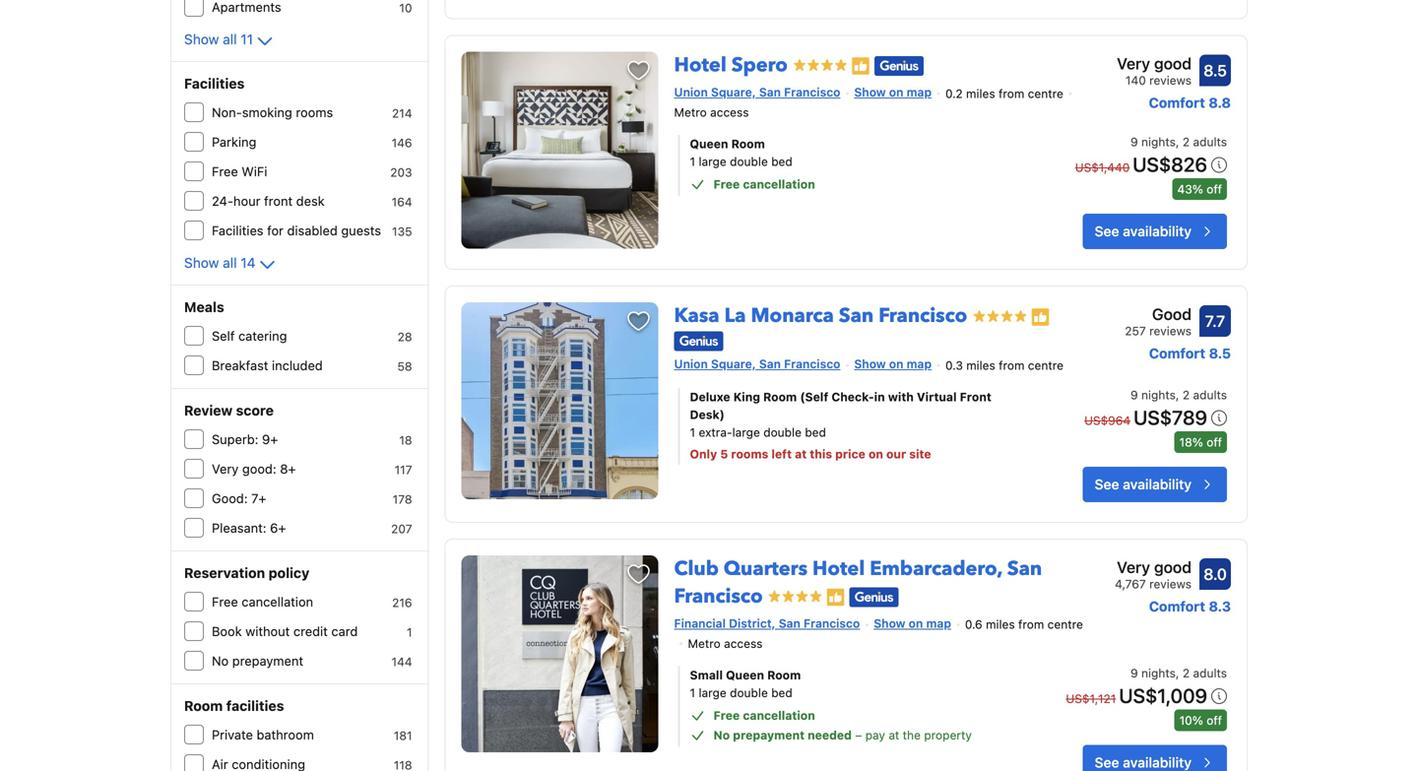 Task type: vqa. For each thing, say whether or not it's contained in the screenshot.
Kasa on the top
yes



Task type: describe. For each thing, give the bounding box(es) containing it.
14
[[241, 255, 256, 271]]

in
[[874, 390, 885, 404]]

adults for francisco
[[1193, 388, 1227, 402]]

club quarters hotel embarcadero, san francisco link
[[674, 547, 1042, 610]]

very for club quarters hotel embarcadero, san francisco
[[1117, 558, 1150, 577]]

1 vertical spatial queen
[[726, 668, 764, 682]]

203
[[390, 165, 412, 179]]

1 comfort from the top
[[1149, 95, 1206, 111]]

centre for hotel spero
[[1028, 86, 1064, 100]]

double for quarters
[[730, 686, 768, 700]]

large for quarters
[[699, 686, 727, 700]]

access for spero
[[710, 106, 749, 119]]

see availability for san
[[1095, 755, 1192, 771]]

room down financial district, san francisco
[[767, 668, 801, 682]]

140
[[1126, 73, 1146, 87]]

9 for francisco
[[1131, 388, 1138, 402]]

9 nights , 2 adults for francisco
[[1131, 388, 1227, 402]]

1 vertical spatial very
[[212, 461, 239, 476]]

square, for la
[[711, 357, 756, 371]]

check-
[[832, 390, 874, 404]]

off for san
[[1207, 714, 1222, 727]]

10
[[399, 1, 412, 15]]

francisco up 0.3 in the right top of the page
[[879, 303, 968, 330]]

0.3
[[946, 358, 963, 372]]

non-
[[212, 105, 242, 120]]

24-hour front desk
[[212, 194, 325, 208]]

us$964
[[1085, 414, 1131, 427]]

left
[[772, 447, 792, 461]]

very good: 8+
[[212, 461, 296, 476]]

this property is part of our preferred partner programme. it is committed to providing commendable service and good value. it will pay us a higher commission if you make a booking. image for embarcadero,
[[826, 588, 846, 607]]

1 vertical spatial from
[[999, 358, 1025, 372]]

28
[[398, 330, 412, 344]]

front
[[960, 390, 992, 404]]

43%
[[1178, 182, 1204, 196]]

very good element for hotel spero
[[1117, 52, 1192, 75]]

self catering
[[212, 329, 287, 343]]

8.3
[[1209, 598, 1231, 614]]

1 , from the top
[[1176, 135, 1180, 149]]

san for spero
[[759, 85, 781, 99]]

this property is part of our preferred partner programme. it is committed to providing commendable service and good value. it will pay us a higher commission if you make a booking. image for san
[[1031, 307, 1050, 327]]

see availability link for san
[[1083, 745, 1227, 771]]

1 2 from the top
[[1183, 135, 1190, 149]]

reservation
[[184, 565, 265, 581]]

la
[[725, 303, 746, 330]]

178
[[393, 493, 412, 506]]

good:
[[212, 491, 248, 506]]

us$1,009
[[1119, 684, 1208, 707]]

bed inside deluxe king room (self check-in with virtual front desk) 1 extra-large double bed only 5 rooms left at this price on our site
[[805, 425, 826, 439]]

show for club quarters hotel embarcadero, san francisco
[[874, 616, 906, 630]]

nights for francisco
[[1142, 388, 1176, 402]]

2 for francisco
[[1183, 388, 1190, 402]]

1 vertical spatial cancellation
[[242, 594, 313, 609]]

257
[[1125, 324, 1146, 338]]

without
[[246, 624, 290, 639]]

small queen room link
[[690, 666, 1023, 684]]

nights for san
[[1142, 666, 1176, 680]]

no for no prepayment
[[212, 654, 229, 668]]

book
[[212, 624, 242, 639]]

0.2
[[946, 86, 963, 100]]

breakfast
[[212, 358, 268, 373]]

union for kasa
[[674, 357, 708, 371]]

on for la
[[889, 357, 904, 371]]

superb:
[[212, 432, 259, 447]]

free down reservation
[[212, 594, 238, 609]]

, for san
[[1176, 666, 1180, 680]]

financial
[[674, 616, 726, 630]]

us$1,440
[[1075, 161, 1130, 175]]

prepayment for no prepayment
[[232, 654, 303, 668]]

scored 8.0 element
[[1200, 558, 1231, 590]]

club quarters hotel embarcadero, san francisco image
[[462, 555, 659, 752]]

miles for hotel spero
[[966, 86, 996, 100]]

214
[[392, 106, 412, 120]]

financial district, san francisco
[[674, 616, 860, 630]]

desk)
[[690, 408, 725, 421]]

1 vertical spatial free cancellation
[[212, 594, 313, 609]]

large for spero
[[699, 155, 727, 169]]

union for hotel
[[674, 85, 708, 99]]

1 nights from the top
[[1142, 135, 1176, 149]]

show all 14
[[184, 255, 256, 271]]

non-smoking rooms
[[212, 105, 333, 120]]

show for hotel spero
[[854, 85, 886, 99]]

no for no prepayment needed – pay at the property
[[714, 728, 730, 742]]

map for hotel spero
[[907, 85, 932, 99]]

san right monarca
[[839, 303, 874, 330]]

small
[[690, 668, 723, 682]]

scored 7.7 element
[[1200, 306, 1231, 337]]

1 see availability link from the top
[[1083, 214, 1227, 249]]

1 down 216
[[407, 626, 412, 639]]

reviews inside good 257 reviews
[[1150, 324, 1192, 338]]

18
[[399, 433, 412, 447]]

review
[[184, 402, 233, 419]]

8.0
[[1204, 565, 1227, 583]]

164
[[392, 195, 412, 209]]

117
[[395, 463, 412, 477]]

show all 11 button
[[184, 30, 277, 53]]

kasa la monarca san francisco image
[[462, 303, 659, 500]]

free wifi
[[212, 164, 267, 179]]

all for 14
[[223, 255, 237, 271]]

room inside deluxe king room (self check-in with virtual front desk) 1 extra-large double bed only 5 rooms left at this price on our site
[[763, 390, 797, 404]]

bathroom
[[257, 727, 314, 742]]

us$1,121
[[1066, 692, 1116, 706]]

our
[[887, 447, 906, 461]]

site
[[909, 447, 931, 461]]

24-
[[212, 194, 233, 208]]

show for kasa la monarca san francisco
[[854, 357, 886, 371]]

1 large double bed for spero
[[690, 155, 793, 169]]

card
[[331, 624, 358, 639]]

quarters
[[724, 555, 808, 582]]

hour
[[233, 194, 261, 208]]

for
[[267, 223, 284, 238]]

room down spero
[[731, 137, 765, 151]]

comfort for francisco
[[1149, 345, 1206, 362]]

san for la
[[759, 357, 781, 371]]

us$826
[[1133, 153, 1208, 176]]

1 adults from the top
[[1193, 135, 1227, 149]]

see for san
[[1095, 755, 1120, 771]]

comfort 8.5
[[1149, 345, 1231, 362]]

see availability link for francisco
[[1083, 467, 1227, 502]]

map for club quarters hotel embarcadero, san francisco
[[926, 616, 951, 630]]

san for quarters
[[779, 616, 801, 630]]

smoking
[[242, 105, 292, 120]]

1 down the small
[[690, 686, 696, 700]]

large inside deluxe king room (self check-in with virtual front desk) 1 extra-large double bed only 5 rooms left at this price on our site
[[732, 425, 760, 439]]

club
[[674, 555, 719, 582]]

216
[[392, 596, 412, 610]]

queen room link
[[690, 135, 1023, 153]]

0 vertical spatial 8.5
[[1204, 61, 1227, 80]]

hotel spero image
[[462, 52, 659, 249]]

1 see from the top
[[1095, 223, 1120, 240]]

5
[[720, 447, 728, 461]]

comfort 8.3
[[1149, 598, 1231, 614]]

comfort 8.8
[[1149, 95, 1231, 111]]

show up meals
[[184, 255, 219, 271]]

availability for francisco
[[1123, 476, 1192, 492]]

1 availability from the top
[[1123, 223, 1192, 240]]

on inside deluxe king room (self check-in with virtual front desk) 1 extra-large double bed only 5 rooms left at this price on our site
[[869, 447, 883, 461]]

deluxe king room (self check-in with virtual front desk) link
[[690, 388, 1023, 423]]

free cancellation for club quarters hotel embarcadero, san francisco
[[714, 709, 815, 723]]

union square, san francisco for spero
[[674, 85, 841, 99]]

facilities for disabled guests
[[212, 223, 381, 238]]

price
[[835, 447, 866, 461]]

show left '11'
[[184, 31, 219, 47]]

this
[[810, 447, 832, 461]]

catering
[[238, 329, 287, 343]]

free cancellation for hotel spero
[[714, 177, 815, 191]]

embarcadero,
[[870, 555, 1003, 582]]

good:
[[242, 461, 276, 476]]

cancellation for club quarters hotel embarcadero, san francisco
[[743, 709, 815, 723]]

0.3 miles from centre
[[946, 358, 1064, 372]]

1 9 from the top
[[1131, 135, 1138, 149]]

this property is part of our preferred partner programme. it is committed to providing commendable service and good value. it will pay us a higher commission if you make a booking. image for kasa la monarca san francisco
[[1031, 307, 1050, 327]]

access for quarters
[[724, 637, 763, 651]]

superb: 9+
[[212, 432, 278, 447]]

1 9 nights , 2 adults from the top
[[1131, 135, 1227, 149]]

0.2 miles from centre metro access
[[674, 86, 1064, 119]]

1 vertical spatial centre
[[1028, 358, 1064, 372]]

show all 14 button
[[184, 253, 279, 277]]

very good 4,767 reviews
[[1115, 558, 1192, 591]]

disabled
[[287, 223, 338, 238]]

show on map for hotel spero
[[854, 85, 932, 99]]

1 vertical spatial 8.5
[[1209, 345, 1231, 362]]

deluxe
[[690, 390, 731, 404]]

181
[[394, 729, 412, 743]]

very for hotel spero
[[1117, 54, 1150, 73]]

no prepayment
[[212, 654, 303, 668]]

very good 140 reviews
[[1117, 54, 1192, 87]]

8+
[[280, 461, 296, 476]]



Task type: locate. For each thing, give the bounding box(es) containing it.
bed up this
[[805, 425, 826, 439]]

on
[[889, 85, 904, 99], [889, 357, 904, 371], [869, 447, 883, 461], [909, 616, 923, 630]]

–
[[855, 728, 862, 742]]

0 vertical spatial see availability
[[1095, 223, 1192, 240]]

2 reviews from the top
[[1150, 324, 1192, 338]]

1 down queen room
[[690, 155, 696, 169]]

2 , from the top
[[1176, 388, 1180, 402]]

virtual
[[917, 390, 957, 404]]

san up king
[[759, 357, 781, 371]]

very up 140
[[1117, 54, 1150, 73]]

9 nights , 2 adults
[[1131, 135, 1227, 149], [1131, 388, 1227, 402], [1131, 666, 1227, 680]]

facilities for facilities
[[184, 75, 245, 92]]

3 see from the top
[[1095, 755, 1120, 771]]

francisco down 'club quarters hotel embarcadero, san francisco'
[[804, 616, 860, 630]]

2 vertical spatial comfort
[[1149, 598, 1206, 614]]

room right king
[[763, 390, 797, 404]]

centre inside 0.6 miles from centre metro access
[[1048, 618, 1083, 632]]

large down king
[[732, 425, 760, 439]]

reviews for hotel spero
[[1150, 73, 1192, 87]]

very good element up comfort 8.3
[[1115, 555, 1192, 579]]

property
[[924, 728, 972, 742]]

0 vertical spatial nights
[[1142, 135, 1176, 149]]

francisco for kasa la monarca san francisco
[[784, 357, 841, 371]]

1 good from the top
[[1154, 54, 1192, 73]]

hotel inside hotel spero link
[[674, 52, 727, 79]]

very inside very good 4,767 reviews
[[1117, 558, 1150, 577]]

comfort down good 257 reviews
[[1149, 345, 1206, 362]]

miles right 0.6
[[986, 618, 1015, 632]]

adults up 10% off
[[1193, 666, 1227, 680]]

2 off from the top
[[1207, 435, 1222, 449]]

large down queen room
[[699, 155, 727, 169]]

reviews up comfort 8.8
[[1150, 73, 1192, 87]]

1 vertical spatial nights
[[1142, 388, 1176, 402]]

us$789
[[1134, 406, 1208, 429]]

see down us$1,121
[[1095, 755, 1120, 771]]

san down spero
[[759, 85, 781, 99]]

union square, san francisco down spero
[[674, 85, 841, 99]]

9 nights , 2 adults up us$1,009
[[1131, 666, 1227, 680]]

,
[[1176, 135, 1180, 149], [1176, 388, 1180, 402], [1176, 666, 1180, 680]]

san
[[759, 85, 781, 99], [839, 303, 874, 330], [759, 357, 781, 371], [1007, 555, 1042, 582], [779, 616, 801, 630]]

1 vertical spatial comfort
[[1149, 345, 1206, 362]]

san inside 'club quarters hotel embarcadero, san francisco'
[[1007, 555, 1042, 582]]

show on map for club quarters hotel embarcadero, san francisco
[[874, 616, 951, 630]]

centre inside 0.2 miles from centre metro access
[[1028, 86, 1064, 100]]

show on map
[[854, 85, 932, 99], [854, 357, 932, 371], [874, 616, 951, 630]]

prepayment for no prepayment needed – pay at the property
[[733, 728, 805, 742]]

adults down 8.8
[[1193, 135, 1227, 149]]

1 large double bed down queen room
[[690, 155, 793, 169]]

san right "district,"
[[779, 616, 801, 630]]

bed for spero
[[771, 155, 793, 169]]

availability down 18%
[[1123, 476, 1192, 492]]

double for spero
[[730, 155, 768, 169]]

all left '11'
[[223, 31, 237, 47]]

square, down hotel spero
[[711, 85, 756, 99]]

7+
[[251, 491, 267, 506]]

kasa
[[674, 303, 720, 330]]

3 comfort from the top
[[1149, 598, 1206, 614]]

reviews for club quarters hotel embarcadero, san francisco
[[1150, 577, 1192, 591]]

2 vertical spatial double
[[730, 686, 768, 700]]

1 off from the top
[[1207, 182, 1222, 196]]

1 vertical spatial large
[[732, 425, 760, 439]]

from for hotel spero
[[999, 86, 1025, 100]]

union square, san francisco up king
[[674, 357, 841, 371]]

pay
[[866, 728, 886, 742]]

3 2 from the top
[[1183, 666, 1190, 680]]

union
[[674, 85, 708, 99], [674, 357, 708, 371]]

free left wifi
[[212, 164, 238, 179]]

0 vertical spatial availability
[[1123, 223, 1192, 240]]

nights up us$1,009
[[1142, 666, 1176, 680]]

credit
[[293, 624, 328, 639]]

breakfast included
[[212, 358, 323, 373]]

centre for club quarters hotel embarcadero, san francisco
[[1048, 618, 1083, 632]]

club quarters hotel embarcadero, san francisco
[[674, 555, 1042, 610]]

2 see availability from the top
[[1095, 476, 1192, 492]]

facilities up non-
[[184, 75, 245, 92]]

0 vertical spatial good
[[1154, 54, 1192, 73]]

1 horizontal spatial at
[[889, 728, 900, 742]]

cancellation down small queen room
[[743, 709, 815, 723]]

metro for hotel spero
[[674, 106, 707, 119]]

2 9 nights , 2 adults from the top
[[1131, 388, 1227, 402]]

1 vertical spatial 9
[[1131, 388, 1138, 402]]

good
[[1152, 305, 1192, 324]]

2 vertical spatial free cancellation
[[714, 709, 815, 723]]

1 vertical spatial miles
[[967, 358, 996, 372]]

0 vertical spatial from
[[999, 86, 1025, 100]]

1 square, from the top
[[711, 85, 756, 99]]

cancellation for hotel spero
[[743, 177, 815, 191]]

0 vertical spatial map
[[907, 85, 932, 99]]

2 vertical spatial large
[[699, 686, 727, 700]]

large down the small
[[699, 686, 727, 700]]

private bathroom
[[212, 727, 314, 742]]

from right 0.6
[[1019, 618, 1044, 632]]

0 vertical spatial very
[[1117, 54, 1150, 73]]

from inside 0.2 miles from centre metro access
[[999, 86, 1025, 100]]

0 horizontal spatial rooms
[[296, 105, 333, 120]]

map for kasa la monarca san francisco
[[907, 357, 932, 371]]

see down us$1,440 at top
[[1095, 223, 1120, 240]]

2 up us$826 at the right
[[1183, 135, 1190, 149]]

1 vertical spatial adults
[[1193, 388, 1227, 402]]

francisco up financial
[[674, 583, 763, 610]]

free
[[212, 164, 238, 179], [714, 177, 740, 191], [212, 594, 238, 609], [714, 709, 740, 723]]

facilities
[[226, 698, 284, 714]]

needed
[[808, 728, 852, 742]]

availability for san
[[1123, 755, 1192, 771]]

2 square, from the top
[[711, 357, 756, 371]]

8.8
[[1209, 95, 1231, 111]]

2 adults from the top
[[1193, 388, 1227, 402]]

2 vertical spatial off
[[1207, 714, 1222, 727]]

see for francisco
[[1095, 476, 1120, 492]]

very good element
[[1117, 52, 1192, 75], [1115, 555, 1192, 579]]

good up comfort 8.8
[[1154, 54, 1192, 73]]

2 for san
[[1183, 666, 1190, 680]]

7.7
[[1205, 312, 1226, 331]]

2 nights from the top
[[1142, 388, 1176, 402]]

from for club quarters hotel embarcadero, san francisco
[[1019, 618, 1044, 632]]

reviews inside very good 140 reviews
[[1150, 73, 1192, 87]]

0 vertical spatial metro
[[674, 106, 707, 119]]

9 nights , 2 adults up us$826 at the right
[[1131, 135, 1227, 149]]

0 vertical spatial no
[[212, 654, 229, 668]]

facilities for facilities for disabled guests
[[212, 223, 264, 238]]

queen room
[[690, 137, 765, 151]]

metro down financial
[[688, 637, 721, 651]]

1 vertical spatial access
[[724, 637, 763, 651]]

1 vertical spatial reviews
[[1150, 324, 1192, 338]]

good 257 reviews
[[1125, 305, 1192, 338]]

good for hotel spero
[[1154, 54, 1192, 73]]

3 see availability from the top
[[1095, 755, 1192, 771]]

2 vertical spatial nights
[[1142, 666, 1176, 680]]

0 vertical spatial 1 large double bed
[[690, 155, 793, 169]]

0 vertical spatial centre
[[1028, 86, 1064, 100]]

1 vertical spatial see availability
[[1095, 476, 1192, 492]]

1 see availability from the top
[[1095, 223, 1192, 240]]

0 vertical spatial at
[[795, 447, 807, 461]]

2 9 from the top
[[1131, 388, 1138, 402]]

2 2 from the top
[[1183, 388, 1190, 402]]

show down 'club quarters hotel embarcadero, san francisco'
[[874, 616, 906, 630]]

0 vertical spatial facilities
[[184, 75, 245, 92]]

miles right 0.3 in the right top of the page
[[967, 358, 996, 372]]

3 adults from the top
[[1193, 666, 1227, 680]]

6+
[[270, 521, 286, 535]]

very good element for club quarters hotel embarcadero, san francisco
[[1115, 555, 1192, 579]]

room up private
[[184, 698, 223, 714]]

1 horizontal spatial prepayment
[[733, 728, 805, 742]]

0 vertical spatial square,
[[711, 85, 756, 99]]

access inside 0.2 miles from centre metro access
[[710, 106, 749, 119]]

access
[[710, 106, 749, 119], [724, 637, 763, 651]]

9 up us$826 at the right
[[1131, 135, 1138, 149]]

on for spero
[[889, 85, 904, 99]]

this property is part of our preferred partner programme. it is committed to providing commendable service and good value. it will pay us a higher commission if you make a booking. image for hotel spero
[[851, 56, 871, 76]]

nights
[[1142, 135, 1176, 149], [1142, 388, 1176, 402], [1142, 666, 1176, 680]]

1 reviews from the top
[[1150, 73, 1192, 87]]

miles right 0.2
[[966, 86, 996, 100]]

bed down the queen room link
[[771, 155, 793, 169]]

access inside 0.6 miles from centre metro access
[[724, 637, 763, 651]]

on for quarters
[[909, 616, 923, 630]]

the
[[903, 728, 921, 742]]

pleasant: 6+
[[212, 521, 286, 535]]

1 horizontal spatial no
[[714, 728, 730, 742]]

francisco for club quarters hotel embarcadero, san francisco
[[804, 616, 860, 630]]

1 vertical spatial off
[[1207, 435, 1222, 449]]

prepayment left needed
[[733, 728, 805, 742]]

genius discounts available at this property. image
[[875, 56, 924, 76], [875, 56, 924, 76], [674, 331, 724, 351], [674, 331, 724, 351], [850, 588, 899, 607], [850, 588, 899, 607]]

9 for san
[[1131, 666, 1138, 680]]

comfort down very good 140 reviews
[[1149, 95, 1206, 111]]

4,767
[[1115, 577, 1146, 591]]

2 vertical spatial show on map
[[874, 616, 951, 630]]

with
[[888, 390, 914, 404]]

metro up queen room
[[674, 106, 707, 119]]

show on map for kasa la monarca san francisco
[[854, 357, 932, 371]]

1 vertical spatial hotel
[[813, 555, 865, 582]]

1 vertical spatial double
[[764, 425, 802, 439]]

1 vertical spatial metro
[[688, 637, 721, 651]]

bed down small queen room
[[771, 686, 793, 700]]

1 vertical spatial all
[[223, 255, 237, 271]]

1 large double bed down small queen room
[[690, 686, 793, 700]]

double down queen room
[[730, 155, 768, 169]]

2 vertical spatial see availability
[[1095, 755, 1192, 771]]

0 vertical spatial hotel
[[674, 52, 727, 79]]

9 nights , 2 adults for san
[[1131, 666, 1227, 680]]

2 vertical spatial cancellation
[[743, 709, 815, 723]]

1 vertical spatial union
[[674, 357, 708, 371]]

francisco up (self on the right
[[784, 357, 841, 371]]

off for francisco
[[1207, 435, 1222, 449]]

0 vertical spatial see
[[1095, 223, 1120, 240]]

3 availability from the top
[[1123, 755, 1192, 771]]

queen down hotel spero
[[690, 137, 728, 151]]

1 vertical spatial facilities
[[212, 223, 264, 238]]

francisco for hotel spero
[[784, 85, 841, 99]]

all inside show all 14 dropdown button
[[223, 255, 237, 271]]

1 vertical spatial 9 nights , 2 adults
[[1131, 388, 1227, 402]]

this property is part of our preferred partner programme. it is committed to providing commendable service and good value. it will pay us a higher commission if you make a booking. image
[[851, 56, 871, 76], [851, 56, 871, 76], [1031, 307, 1050, 327]]

0 vertical spatial prepayment
[[232, 654, 303, 668]]

2 good from the top
[[1154, 558, 1192, 577]]

metro inside 0.2 miles from centre metro access
[[674, 106, 707, 119]]

0 vertical spatial union
[[674, 85, 708, 99]]

score
[[236, 402, 274, 419]]

1 horizontal spatial hotel
[[813, 555, 865, 582]]

no
[[212, 654, 229, 668], [714, 728, 730, 742]]

off
[[1207, 182, 1222, 196], [1207, 435, 1222, 449], [1207, 714, 1222, 727]]

1 vertical spatial see
[[1095, 476, 1120, 492]]

cancellation up book without credit card
[[242, 594, 313, 609]]

very inside very good 140 reviews
[[1117, 54, 1150, 73]]

1 vertical spatial good
[[1154, 558, 1192, 577]]

reviews up comfort 8.3
[[1150, 577, 1192, 591]]

2 vertical spatial bed
[[771, 686, 793, 700]]

francisco inside 'club quarters hotel embarcadero, san francisco'
[[674, 583, 763, 610]]

1 inside deluxe king room (self check-in with virtual front desk) 1 extra-large double bed only 5 rooms left at this price on our site
[[690, 425, 696, 439]]

union down hotel spero
[[674, 85, 708, 99]]

0 vertical spatial union square, san francisco
[[674, 85, 841, 99]]

see availability for francisco
[[1095, 476, 1192, 492]]

good for club quarters hotel embarcadero, san francisco
[[1154, 558, 1192, 577]]

2 availability from the top
[[1123, 476, 1192, 492]]

free down queen room
[[714, 177, 740, 191]]

0 vertical spatial off
[[1207, 182, 1222, 196]]

1 large double bed for quarters
[[690, 686, 793, 700]]

0 vertical spatial 9 nights , 2 adults
[[1131, 135, 1227, 149]]

see down us$964 on the right
[[1095, 476, 1120, 492]]

2 union from the top
[[674, 357, 708, 371]]

1 horizontal spatial rooms
[[731, 447, 769, 461]]

0 vertical spatial see availability link
[[1083, 214, 1227, 249]]

43% off
[[1178, 182, 1222, 196]]

pleasant:
[[212, 521, 267, 535]]

reviews down good in the right of the page
[[1150, 324, 1192, 338]]

on left the our
[[869, 447, 883, 461]]

2 see availability link from the top
[[1083, 467, 1227, 502]]

good up comfort 8.3
[[1154, 558, 1192, 577]]

spero
[[732, 52, 788, 79]]

2 vertical spatial 2
[[1183, 666, 1190, 680]]

0 vertical spatial 9
[[1131, 135, 1138, 149]]

very
[[1117, 54, 1150, 73], [212, 461, 239, 476], [1117, 558, 1150, 577]]

monarca
[[751, 303, 834, 330]]

1 all from the top
[[223, 31, 237, 47]]

miles inside 0.2 miles from centre metro access
[[966, 86, 996, 100]]

0 vertical spatial bed
[[771, 155, 793, 169]]

francisco down spero
[[784, 85, 841, 99]]

at left the
[[889, 728, 900, 742]]

2 vertical spatial reviews
[[1150, 577, 1192, 591]]

1 vertical spatial ,
[[1176, 388, 1180, 402]]

3 , from the top
[[1176, 666, 1180, 680]]

prepayment
[[232, 654, 303, 668], [733, 728, 805, 742]]

show on map left 0.2
[[854, 85, 932, 99]]

144
[[392, 655, 412, 669]]

3 see availability link from the top
[[1083, 745, 1227, 771]]

0 vertical spatial double
[[730, 155, 768, 169]]

9 up us$1,009
[[1131, 666, 1138, 680]]

square, up king
[[711, 357, 756, 371]]

availability down "43%"
[[1123, 223, 1192, 240]]

1 union square, san francisco from the top
[[674, 85, 841, 99]]

2 vertical spatial 9 nights , 2 adults
[[1131, 666, 1227, 680]]

metro inside 0.6 miles from centre metro access
[[688, 637, 721, 651]]

at right left
[[795, 447, 807, 461]]

metro for club quarters hotel embarcadero, san francisco
[[688, 637, 721, 651]]

0 horizontal spatial prepayment
[[232, 654, 303, 668]]

2 vertical spatial map
[[926, 616, 951, 630]]

0.6 miles from centre metro access
[[688, 618, 1083, 651]]

parking
[[212, 134, 256, 149]]

2 vertical spatial see availability link
[[1083, 745, 1227, 771]]

9 up us$964 on the right
[[1131, 388, 1138, 402]]

1 vertical spatial map
[[907, 357, 932, 371]]

miles for club quarters hotel embarcadero, san francisco
[[986, 618, 1015, 632]]

1
[[690, 155, 696, 169], [690, 425, 696, 439], [407, 626, 412, 639], [690, 686, 696, 700]]

2 up us$1,009
[[1183, 666, 1190, 680]]

2 vertical spatial miles
[[986, 618, 1015, 632]]

comfort
[[1149, 95, 1206, 111], [1149, 345, 1206, 362], [1149, 598, 1206, 614]]

policy
[[269, 565, 310, 581]]

0 vertical spatial 2
[[1183, 135, 1190, 149]]

show on map down embarcadero,
[[874, 616, 951, 630]]

cancellation down queen room
[[743, 177, 815, 191]]

san right embarcadero,
[[1007, 555, 1042, 582]]

included
[[272, 358, 323, 373]]

availability down 10% at the bottom
[[1123, 755, 1192, 771]]

miles inside 0.6 miles from centre metro access
[[986, 618, 1015, 632]]

0 vertical spatial reviews
[[1150, 73, 1192, 87]]

0 vertical spatial free cancellation
[[714, 177, 815, 191]]

free down small queen room
[[714, 709, 740, 723]]

prepayment down without
[[232, 654, 303, 668]]

1 vertical spatial show on map
[[854, 357, 932, 371]]

union square, san francisco for la
[[674, 357, 841, 371]]

centre up us$1,121
[[1048, 618, 1083, 632]]

large
[[699, 155, 727, 169], [732, 425, 760, 439], [699, 686, 727, 700]]

2 comfort from the top
[[1149, 345, 1206, 362]]

1 1 large double bed from the top
[[690, 155, 793, 169]]

very up 'good:'
[[212, 461, 239, 476]]

show up the in
[[854, 357, 886, 371]]

double
[[730, 155, 768, 169], [764, 425, 802, 439], [730, 686, 768, 700]]

comfort down very good 4,767 reviews at the right
[[1149, 598, 1206, 614]]

0 vertical spatial very good element
[[1117, 52, 1192, 75]]

0 vertical spatial queen
[[690, 137, 728, 151]]

access down "district,"
[[724, 637, 763, 651]]

all for 11
[[223, 31, 237, 47]]

free cancellation down small queen room
[[714, 709, 815, 723]]

10%
[[1180, 714, 1204, 727]]

free cancellation down queen room
[[714, 177, 815, 191]]

3 off from the top
[[1207, 714, 1222, 727]]

3 9 nights , 2 adults from the top
[[1131, 666, 1227, 680]]

0 horizontal spatial hotel
[[674, 52, 727, 79]]

2 1 large double bed from the top
[[690, 686, 793, 700]]

on left 0.6
[[909, 616, 923, 630]]

good element
[[1125, 303, 1192, 326]]

scored 8.5 element
[[1200, 55, 1231, 86]]

good inside very good 4,767 reviews
[[1154, 558, 1192, 577]]

good inside very good 140 reviews
[[1154, 54, 1192, 73]]

free cancellation up without
[[212, 594, 313, 609]]

rooms right the 5
[[731, 447, 769, 461]]

, for francisco
[[1176, 388, 1180, 402]]

1 vertical spatial no
[[714, 728, 730, 742]]

book without credit card
[[212, 624, 358, 639]]

good
[[1154, 54, 1192, 73], [1154, 558, 1192, 577]]

show
[[184, 31, 219, 47], [854, 85, 886, 99], [184, 255, 219, 271], [854, 357, 886, 371], [874, 616, 906, 630]]

1 vertical spatial 2
[[1183, 388, 1190, 402]]

2 vertical spatial 9
[[1131, 666, 1138, 680]]

3 9 from the top
[[1131, 666, 1138, 680]]

reviews inside very good 4,767 reviews
[[1150, 577, 1192, 591]]

from right 0.3 in the right top of the page
[[999, 358, 1025, 372]]

kasa la monarca san francisco link
[[674, 295, 968, 330]]

0 vertical spatial large
[[699, 155, 727, 169]]

self
[[212, 329, 235, 343]]

18% off
[[1180, 435, 1222, 449]]

0 vertical spatial rooms
[[296, 105, 333, 120]]

1 union from the top
[[674, 85, 708, 99]]

2 union square, san francisco from the top
[[674, 357, 841, 371]]

adults up us$789
[[1193, 388, 1227, 402]]

bed
[[771, 155, 793, 169], [805, 425, 826, 439], [771, 686, 793, 700]]

reservation policy
[[184, 565, 310, 581]]

207
[[391, 522, 412, 536]]

double inside deluxe king room (self check-in with virtual front desk) 1 extra-large double bed only 5 rooms left at this price on our site
[[764, 425, 802, 439]]

comfort for san
[[1149, 598, 1206, 614]]

hotel left spero
[[674, 52, 727, 79]]

square, for spero
[[711, 85, 756, 99]]

double down small queen room
[[730, 686, 768, 700]]

no down "book"
[[212, 654, 229, 668]]

nights up us$789
[[1142, 388, 1176, 402]]

front
[[264, 194, 293, 208]]

9+
[[262, 432, 278, 447]]

all left 14
[[223, 255, 237, 271]]

rooms
[[296, 105, 333, 120], [731, 447, 769, 461]]

3 reviews from the top
[[1150, 577, 1192, 591]]

this property is part of our preferred partner programme. it is committed to providing commendable service and good value. it will pay us a higher commission if you make a booking. image
[[1031, 307, 1050, 327], [826, 588, 846, 607], [826, 588, 846, 607]]

1 vertical spatial availability
[[1123, 476, 1192, 492]]

rooms inside deluxe king room (self check-in with virtual front desk) 1 extra-large double bed only 5 rooms left at this price on our site
[[731, 447, 769, 461]]

availability
[[1123, 223, 1192, 240], [1123, 476, 1192, 492], [1123, 755, 1192, 771]]

good: 7+
[[212, 491, 267, 506]]

2 vertical spatial from
[[1019, 618, 1044, 632]]

2 vertical spatial see
[[1095, 755, 1120, 771]]

map left 0.2
[[907, 85, 932, 99]]

see availability link down 10% at the bottom
[[1083, 745, 1227, 771]]

2 see from the top
[[1095, 476, 1120, 492]]

at inside deluxe king room (self check-in with virtual front desk) 1 extra-large double bed only 5 rooms left at this price on our site
[[795, 447, 807, 461]]

see availability link
[[1083, 214, 1227, 249], [1083, 467, 1227, 502], [1083, 745, 1227, 771]]

, up us$789
[[1176, 388, 1180, 402]]

3 nights from the top
[[1142, 666, 1176, 680]]

0 vertical spatial cancellation
[[743, 177, 815, 191]]

2 vertical spatial availability
[[1123, 755, 1192, 771]]

centre
[[1028, 86, 1064, 100], [1028, 358, 1064, 372], [1048, 618, 1083, 632]]

0 horizontal spatial at
[[795, 447, 807, 461]]

0 vertical spatial all
[[223, 31, 237, 47]]

1 vertical spatial bed
[[805, 425, 826, 439]]

wifi
[[242, 164, 267, 179]]

from inside 0.6 miles from centre metro access
[[1019, 618, 1044, 632]]

0 vertical spatial adults
[[1193, 135, 1227, 149]]

map left 0.3 in the right top of the page
[[907, 357, 932, 371]]

hotel
[[674, 52, 727, 79], [813, 555, 865, 582]]

0 horizontal spatial no
[[212, 654, 229, 668]]

0 vertical spatial access
[[710, 106, 749, 119]]

all inside show all 11 dropdown button
[[223, 31, 237, 47]]

hotel inside 'club quarters hotel embarcadero, san francisco'
[[813, 555, 865, 582]]

adults for san
[[1193, 666, 1227, 680]]

bed for quarters
[[771, 686, 793, 700]]

2 all from the top
[[223, 255, 237, 271]]

union up deluxe
[[674, 357, 708, 371]]

8.5 down scored 7.7 element
[[1209, 345, 1231, 362]]



